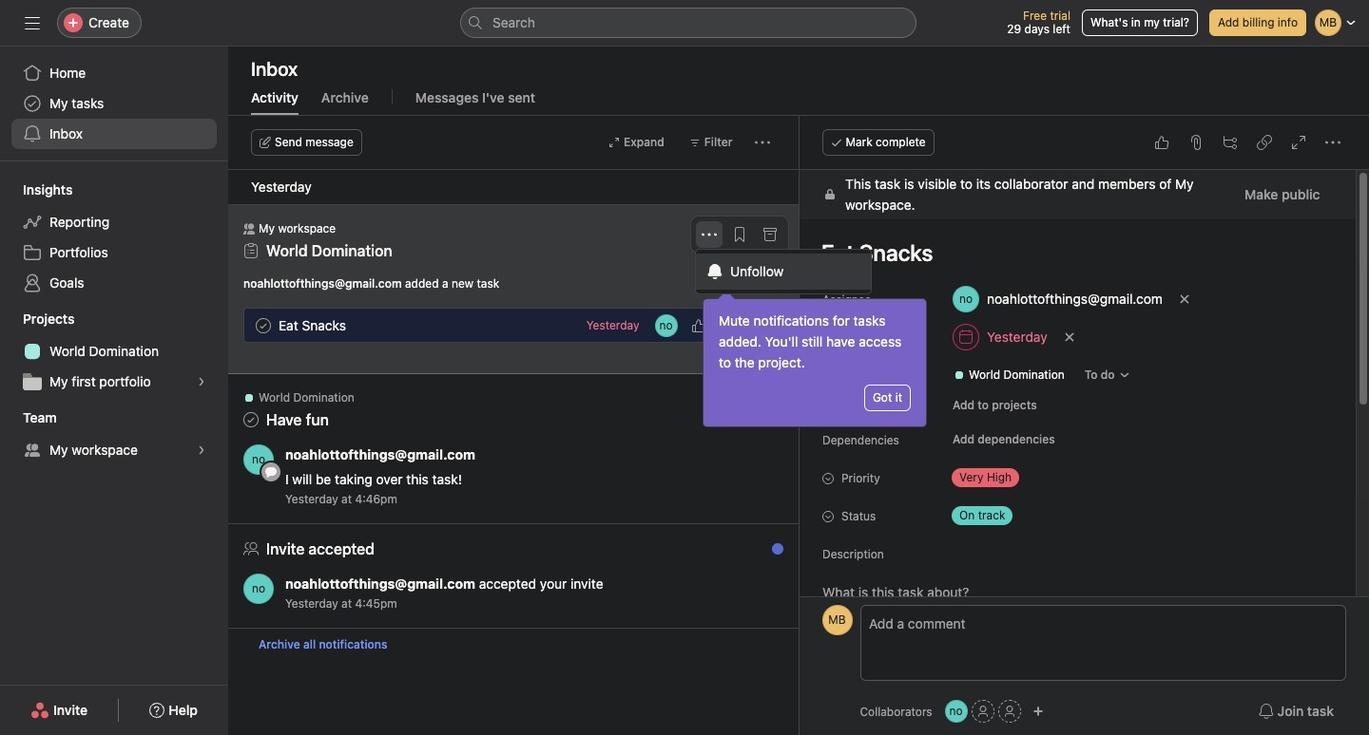 Task type: vqa. For each thing, say whether or not it's contained in the screenshot.
Copy link 'icon' to the top
no



Task type: locate. For each thing, give the bounding box(es) containing it.
to left the
[[719, 355, 731, 371]]

my left first
[[49, 374, 68, 390]]

goals link
[[11, 268, 217, 299]]

inbox down my tasks
[[49, 125, 83, 142]]

my for my tasks 'link'
[[49, 95, 68, 111]]

to inside button
[[977, 398, 988, 413]]

workspace inside teams "element"
[[72, 442, 138, 458]]

got it
[[873, 391, 902, 405]]

1 horizontal spatial task
[[874, 176, 900, 192]]

to
[[1084, 368, 1097, 382]]

0 vertical spatial 0 likes. click to like this task image
[[1154, 135, 1169, 150]]

archive all notifications button
[[228, 629, 798, 662]]

noahlottofthings@gmail.com up the snacks
[[243, 277, 402, 291]]

very high button
[[944, 465, 1058, 492]]

add subtask image
[[1223, 135, 1238, 150]]

0 vertical spatial projects
[[23, 311, 75, 327]]

messages i've sent link
[[415, 89, 535, 115]]

noahlottofthings@gmail.com link
[[285, 447, 475, 463], [285, 576, 475, 592]]

more actions image
[[754, 135, 770, 150], [701, 227, 716, 242], [701, 396, 716, 412]]

add left the "billing"
[[1218, 15, 1239, 29]]

search list box
[[460, 8, 917, 38]]

task inside this task is visible to its collaborator and members of my workspace.
[[874, 176, 900, 192]]

noahlottofthings@gmail.com
[[243, 277, 402, 291], [986, 291, 1162, 307], [285, 447, 475, 463], [285, 576, 475, 592]]

trial
[[1050, 9, 1070, 23]]

1 vertical spatial archive
[[259, 638, 300, 652]]

archive notification image
[[762, 547, 777, 562]]

0 comments image
[[717, 318, 733, 333]]

world domination up have fun
[[259, 391, 354, 405]]

join task
[[1277, 704, 1334, 720]]

to do
[[1084, 368, 1114, 382]]

0 horizontal spatial inbox
[[49, 125, 83, 142]]

be
[[316, 472, 331, 488]]

2 horizontal spatial to
[[977, 398, 988, 413]]

its
[[976, 176, 990, 192]]

add inside add to projects button
[[952, 398, 974, 413]]

my inside my tasks 'link'
[[49, 95, 68, 111]]

domination inside the projects element
[[89, 343, 159, 359]]

1 at from the top
[[341, 492, 352, 507]]

world up have fun
[[259, 391, 290, 405]]

main content containing this task is visible to its collaborator and members of my workspace.
[[799, 170, 1355, 736]]

on track button
[[944, 503, 1058, 530]]

noahlottofthings@gmail.com inside noahlottofthings@gmail.com accepted your invite yesterday at 4:45pm
[[285, 576, 475, 592]]

0 vertical spatial tasks
[[72, 95, 104, 111]]

remove assignee image
[[1178, 294, 1190, 305]]

0 vertical spatial archive
[[321, 89, 369, 106]]

my first portfolio link
[[11, 367, 217, 397]]

full screen image
[[1291, 135, 1306, 150]]

collaborator
[[994, 176, 1068, 192]]

no for no button right of collaborators at the bottom right of the page
[[949, 704, 963, 719]]

my right of
[[1175, 176, 1193, 192]]

noahlottofthings@gmail.com up 4:45pm
[[285, 576, 475, 592]]

projects
[[991, 398, 1036, 413]]

1 vertical spatial task
[[477, 277, 499, 291]]

join
[[1277, 704, 1304, 720]]

domination inside main content
[[1003, 368, 1064, 382]]

task!
[[432, 472, 462, 488]]

add or remove collaborators image
[[1032, 706, 1044, 718]]

invite accepted
[[266, 541, 375, 558]]

my for "my workspace" link
[[49, 442, 68, 458]]

0 horizontal spatial notifications
[[319, 638, 387, 652]]

0 horizontal spatial 0 likes. click to like this task image
[[691, 318, 706, 333]]

my inside my first portfolio link
[[49, 374, 68, 390]]

noahlottofthings@gmail.com for noahlottofthings@gmail.com
[[986, 291, 1162, 307]]

yesterday inside dropdown button
[[986, 329, 1047, 345]]

track
[[977, 509, 1005, 523]]

no right see details, my workspace image
[[252, 453, 265, 467]]

0 horizontal spatial my workspace
[[49, 442, 138, 458]]

very
[[959, 471, 983, 485]]

no right collaborators at the bottom right of the page
[[949, 704, 963, 719]]

trial?
[[1163, 15, 1189, 29]]

Task Name text field
[[809, 231, 1332, 275]]

0 vertical spatial workspace
[[278, 222, 336, 236]]

0 vertical spatial to
[[960, 176, 972, 192]]

noahlottofthings@gmail.com inside dropdown button
[[986, 291, 1162, 307]]

0 vertical spatial noahlottofthings@gmail.com link
[[285, 447, 475, 463]]

description
[[822, 548, 884, 562]]

world domination link inside "eat snacks" dialog
[[946, 366, 1072, 385]]

no button left the "i"
[[243, 445, 274, 475]]

notifications inside mute notifications for tasks added. you'll still have access to the project.
[[754, 313, 829, 329]]

domination up portfolio
[[89, 343, 159, 359]]

my down send
[[259, 222, 275, 236]]

make public
[[1244, 186, 1320, 203]]

0 horizontal spatial task
[[477, 277, 499, 291]]

my tasks
[[49, 95, 104, 111]]

noahlottofthings@gmail.com link up 4:45pm
[[285, 576, 475, 592]]

main content
[[799, 170, 1355, 736]]

attachments: add a file to this task, eat snacks image
[[1188, 135, 1204, 150]]

task
[[874, 176, 900, 192], [477, 277, 499, 291], [1307, 704, 1334, 720]]

archive for archive all notifications
[[259, 638, 300, 652]]

1 horizontal spatial projects
[[822, 369, 866, 383]]

1 horizontal spatial notifications
[[754, 313, 829, 329]]

1 vertical spatial noahlottofthings@gmail.com link
[[285, 576, 475, 592]]

mute notifications for tasks added. you'll still have access to the project. tooltip
[[704, 294, 926, 427]]

noahlottofthings@gmail.com for noahlottofthings@gmail.com i will be taking over this task! yesterday at 4:46pm
[[285, 447, 475, 463]]

noahlottofthings@gmail.com for noahlottofthings@gmail.com accepted your invite yesterday at 4:45pm
[[285, 576, 475, 592]]

1 horizontal spatial workspace
[[278, 222, 336, 236]]

workspace
[[278, 222, 336, 236], [72, 442, 138, 458]]

yesterday inside noahlottofthings@gmail.com i will be taking over this task! yesterday at 4:46pm
[[285, 492, 338, 507]]

world domination link up projects
[[946, 366, 1072, 385]]

to left projects
[[977, 398, 988, 413]]

tasks up date
[[853, 313, 886, 329]]

1 vertical spatial to
[[719, 355, 731, 371]]

no up archive all notifications on the left bottom of page
[[252, 582, 265, 596]]

archive all image
[[762, 227, 777, 242]]

archive inside button
[[259, 638, 300, 652]]

due
[[822, 331, 843, 345]]

my workspace down team
[[49, 442, 138, 458]]

completed image
[[252, 314, 275, 337]]

0 likes. click to like this task image left attachments: add a file to this task, eat snacks image
[[1154, 135, 1169, 150]]

1 vertical spatial at
[[341, 597, 352, 611]]

1 vertical spatial my workspace
[[49, 442, 138, 458]]

0 likes. click to like this task image left 0 comments icon
[[691, 318, 706, 333]]

noahlottofthings@gmail.com link for invite accepted
[[285, 576, 475, 592]]

to left "its"
[[960, 176, 972, 192]]

my down team
[[49, 442, 68, 458]]

task right new
[[477, 277, 499, 291]]

tasks down home
[[72, 95, 104, 111]]

my first portfolio
[[49, 374, 151, 390]]

task right join
[[1307, 704, 1334, 720]]

1 horizontal spatial to
[[960, 176, 972, 192]]

no button right yesterday button
[[655, 314, 677, 337]]

add inside button
[[1218, 15, 1239, 29]]

i've
[[482, 89, 504, 106]]

1 vertical spatial projects
[[822, 369, 866, 383]]

1 horizontal spatial 0 likes. click to like this task image
[[1154, 135, 1169, 150]]

add inside add dependencies 'button'
[[952, 433, 974, 447]]

task inside button
[[1307, 704, 1334, 720]]

priority
[[841, 472, 880, 486]]

world up add to projects
[[968, 368, 1000, 382]]

archive
[[321, 89, 369, 106], [259, 638, 300, 652]]

1 noahlottofthings@gmail.com link from the top
[[285, 447, 475, 463]]

home
[[49, 65, 86, 81]]

archive left all
[[259, 638, 300, 652]]

0 horizontal spatial workspace
[[72, 442, 138, 458]]

inbox
[[251, 58, 298, 80], [49, 125, 83, 142]]

tasks inside mute notifications for tasks added. you'll still have access to the project.
[[853, 313, 886, 329]]

1 vertical spatial inbox
[[49, 125, 83, 142]]

on
[[959, 509, 974, 523]]

project.
[[758, 355, 805, 371]]

1 vertical spatial notifications
[[319, 638, 387, 652]]

world inside the projects element
[[49, 343, 85, 359]]

domination up projects
[[1003, 368, 1064, 382]]

0 horizontal spatial archive
[[259, 638, 300, 652]]

no inside "eat snacks" dialog
[[949, 704, 963, 719]]

noahlottofthings@gmail.com accepted your invite yesterday at 4:45pm
[[285, 576, 603, 611]]

0 horizontal spatial projects
[[23, 311, 75, 327]]

2 vertical spatial task
[[1307, 704, 1334, 720]]

no right yesterday button
[[659, 318, 673, 332]]

no for no button left of the "i"
[[252, 453, 265, 467]]

world domination inside "eat snacks" dialog
[[968, 368, 1064, 382]]

add up very
[[952, 433, 974, 447]]

free
[[1023, 9, 1047, 23]]

new
[[452, 277, 474, 291]]

2 horizontal spatial task
[[1307, 704, 1334, 720]]

to
[[960, 176, 972, 192], [719, 355, 731, 371], [977, 398, 988, 413]]

snacks
[[302, 317, 346, 333]]

very high
[[959, 471, 1011, 485]]

at left 4:45pm
[[341, 597, 352, 611]]

my tasks link
[[11, 88, 217, 119]]

mb
[[828, 613, 846, 627]]

world domination link
[[266, 242, 392, 260], [11, 337, 217, 367], [946, 366, 1072, 385]]

noahlottofthings@gmail.com link up over
[[285, 447, 475, 463]]

projects down goals
[[23, 311, 75, 327]]

0 vertical spatial add
[[1218, 15, 1239, 29]]

tasks
[[72, 95, 104, 111], [853, 313, 886, 329]]

inbox up activity
[[251, 58, 298, 80]]

workspace down my first portfolio
[[72, 442, 138, 458]]

projects down have
[[822, 369, 866, 383]]

projects inside "eat snacks" dialog
[[822, 369, 866, 383]]

0 horizontal spatial to
[[719, 355, 731, 371]]

my workspace down send message button
[[259, 222, 336, 236]]

0 vertical spatial task
[[874, 176, 900, 192]]

activity link
[[251, 89, 298, 115]]

2 noahlottofthings@gmail.com link from the top
[[285, 576, 475, 592]]

1 horizontal spatial tasks
[[853, 313, 886, 329]]

first
[[72, 374, 96, 390]]

my inside this task is visible to its collaborator and members of my workspace.
[[1175, 176, 1193, 192]]

world domination up noahlottofthings@gmail.com added a new task
[[266, 242, 392, 260]]

task left is
[[874, 176, 900, 192]]

1 vertical spatial workspace
[[72, 442, 138, 458]]

2 horizontal spatial world domination link
[[946, 366, 1072, 385]]

1 horizontal spatial my workspace
[[259, 222, 336, 236]]

1 vertical spatial 0 likes. click to like this task image
[[691, 318, 706, 333]]

1 vertical spatial tasks
[[853, 313, 886, 329]]

world up 'eat'
[[266, 242, 308, 260]]

add left projects
[[952, 398, 974, 413]]

add dependencies button
[[944, 427, 1063, 453]]

0 horizontal spatial tasks
[[72, 95, 104, 111]]

world domination link up portfolio
[[11, 337, 217, 367]]

2 vertical spatial to
[[977, 398, 988, 413]]

noahlottofthings@gmail.com up over
[[285, 447, 475, 463]]

my inside "my workspace" link
[[49, 442, 68, 458]]

world domination up projects
[[968, 368, 1064, 382]]

have
[[826, 334, 855, 350]]

at down taking
[[341, 492, 352, 507]]

yesterday button
[[586, 318, 639, 333]]

this
[[406, 472, 429, 488]]

0 vertical spatial at
[[341, 492, 352, 507]]

see details, my workspace image
[[196, 445, 207, 456]]

i
[[285, 472, 289, 488]]

0 likes. click to like this task image
[[1154, 135, 1169, 150], [691, 318, 706, 333]]

notifications right all
[[319, 638, 387, 652]]

expand button
[[600, 129, 673, 156]]

task for this
[[874, 176, 900, 192]]

workspace up noahlottofthings@gmail.com added a new task
[[278, 222, 336, 236]]

eat snacks dialog
[[799, 116, 1369, 736]]

noahlottofthings@gmail.com up clear due date 'image'
[[986, 291, 1162, 307]]

0 horizontal spatial world domination link
[[11, 337, 217, 367]]

1 horizontal spatial archive
[[321, 89, 369, 106]]

accepted
[[479, 576, 536, 592]]

my down home
[[49, 95, 68, 111]]

1 horizontal spatial inbox
[[251, 58, 298, 80]]

mute notifications for tasks added. you'll still have access to the project.
[[719, 313, 902, 371]]

0 vertical spatial notifications
[[754, 313, 829, 329]]

mb button
[[822, 606, 852, 636]]

invite button
[[18, 694, 100, 728]]

my
[[49, 95, 68, 111], [1175, 176, 1193, 192], [259, 222, 275, 236], [49, 374, 68, 390], [49, 442, 68, 458]]

invite
[[53, 703, 88, 719]]

2 at from the top
[[341, 597, 352, 611]]

archive up message
[[321, 89, 369, 106]]

dependencies
[[977, 433, 1055, 447]]

invite
[[571, 576, 603, 592]]

projects element
[[0, 302, 228, 401]]

at inside noahlottofthings@gmail.com i will be taking over this task! yesterday at 4:46pm
[[341, 492, 352, 507]]

world up first
[[49, 343, 85, 359]]

unfollow menu item
[[696, 254, 871, 290]]

unfollow
[[730, 263, 784, 280]]

noahlottofthings@gmail.com link for world domination
[[285, 447, 475, 463]]

domination
[[312, 242, 392, 260], [89, 343, 159, 359], [1003, 368, 1064, 382], [293, 391, 354, 405]]

on track
[[959, 509, 1005, 523]]

world domination up my first portfolio
[[49, 343, 159, 359]]

portfolio
[[99, 374, 151, 390]]

world domination link up noahlottofthings@gmail.com added a new task
[[266, 242, 392, 260]]

notifications up you'll
[[754, 313, 829, 329]]

eat
[[279, 317, 298, 333]]

2 vertical spatial add
[[952, 433, 974, 447]]

1 vertical spatial add
[[952, 398, 974, 413]]



Task type: describe. For each thing, give the bounding box(es) containing it.
archive for archive
[[321, 89, 369, 106]]

mark complete button
[[822, 129, 934, 156]]

noahlottofthings@gmail.com added a new task
[[243, 277, 499, 291]]

team
[[23, 410, 57, 426]]

search
[[492, 14, 535, 30]]

inbox inside global element
[[49, 125, 83, 142]]

noahlottofthings@gmail.com button
[[944, 282, 1171, 317]]

taking
[[335, 472, 372, 488]]

high
[[986, 471, 1011, 485]]

0 vertical spatial inbox
[[251, 58, 298, 80]]

create button
[[57, 8, 142, 38]]

to inside mute notifications for tasks added. you'll still have access to the project.
[[719, 355, 731, 371]]

mute
[[719, 313, 750, 329]]

more actions for this task image
[[1325, 135, 1341, 150]]

see details, my first portfolio image
[[196, 376, 207, 388]]

for
[[833, 313, 850, 329]]

no for no button underneath invite accepted
[[252, 582, 265, 596]]

29
[[1007, 22, 1021, 36]]

add for add dependencies
[[952, 433, 974, 447]]

0 likes. click to like this task image inside "eat snacks" dialog
[[1154, 135, 1169, 150]]

added
[[405, 277, 439, 291]]

help
[[169, 703, 198, 719]]

my workspace inside teams "element"
[[49, 442, 138, 458]]

yesterday inside noahlottofthings@gmail.com accepted your invite yesterday at 4:45pm
[[285, 597, 338, 611]]

task for join
[[1307, 704, 1334, 720]]

1 vertical spatial more actions image
[[701, 227, 716, 242]]

due date
[[822, 331, 870, 345]]

workspace.
[[845, 197, 915, 213]]

world inside "eat snacks" dialog
[[968, 368, 1000, 382]]

got
[[873, 391, 892, 405]]

it
[[895, 391, 902, 405]]

add to projects
[[952, 398, 1036, 413]]

copy task link image
[[1257, 135, 1272, 150]]

mark
[[846, 135, 872, 149]]

add billing info
[[1218, 15, 1298, 29]]

1 horizontal spatial world domination link
[[266, 242, 392, 260]]

0 vertical spatial my workspace
[[259, 222, 336, 236]]

days
[[1024, 22, 1050, 36]]

do
[[1100, 368, 1114, 382]]

team button
[[0, 409, 57, 428]]

no button down invite accepted
[[243, 574, 274, 605]]

insights
[[23, 182, 73, 198]]

to inside this task is visible to its collaborator and members of my workspace.
[[960, 176, 972, 192]]

left
[[1053, 22, 1070, 36]]

have fun
[[266, 412, 329, 429]]

to do button
[[1075, 362, 1138, 389]]

status
[[841, 510, 875, 524]]

domination up noahlottofthings@gmail.com added a new task
[[312, 242, 392, 260]]

my for my first portfolio link
[[49, 374, 68, 390]]

at inside noahlottofthings@gmail.com accepted your invite yesterday at 4:45pm
[[341, 597, 352, 611]]

visible
[[917, 176, 956, 192]]

goals
[[49, 275, 84, 291]]

add to bookmarks image
[[732, 227, 747, 242]]

search button
[[460, 8, 917, 38]]

2 vertical spatial more actions image
[[701, 396, 716, 412]]

0 vertical spatial more actions image
[[754, 135, 770, 150]]

teams element
[[0, 401, 228, 470]]

4:46pm
[[355, 492, 397, 507]]

in
[[1131, 15, 1141, 29]]

this
[[845, 176, 871, 192]]

added.
[[719, 334, 761, 350]]

over
[[376, 472, 403, 488]]

main content inside "eat snacks" dialog
[[799, 170, 1355, 736]]

yesterday button
[[944, 320, 1055, 355]]

this task is visible to its collaborator and members of my workspace.
[[845, 176, 1193, 213]]

domination up have fun
[[293, 391, 354, 405]]

world domination inside the projects element
[[49, 343, 159, 359]]

notifications inside button
[[319, 638, 387, 652]]

portfolios
[[49, 244, 108, 261]]

help button
[[137, 694, 210, 728]]

no button right collaborators at the bottom right of the page
[[945, 701, 967, 724]]

all
[[303, 638, 316, 652]]

filter button
[[681, 129, 741, 156]]

free trial 29 days left
[[1007, 9, 1070, 36]]

a
[[442, 277, 448, 291]]

messages i've sent
[[415, 89, 535, 106]]

reporting
[[49, 214, 109, 230]]

you'll
[[765, 334, 798, 350]]

portfolios link
[[11, 238, 217, 268]]

hide sidebar image
[[25, 15, 40, 30]]

is
[[904, 176, 914, 192]]

add billing info button
[[1209, 10, 1306, 36]]

tasks inside 'link'
[[72, 95, 104, 111]]

projects inside dropdown button
[[23, 311, 75, 327]]

the
[[735, 355, 755, 371]]

billing
[[1242, 15, 1274, 29]]

archive link
[[321, 89, 369, 115]]

clear due date image
[[1063, 332, 1075, 343]]

archive all notifications
[[259, 638, 387, 652]]

expand
[[624, 135, 664, 149]]

public
[[1281, 186, 1320, 203]]

4:45pm
[[355, 597, 397, 611]]

what's in my trial?
[[1090, 15, 1189, 29]]

home link
[[11, 58, 217, 88]]

sent
[[508, 89, 535, 106]]

add to projects button
[[944, 393, 1045, 419]]

noahlottofthings@gmail.com for noahlottofthings@gmail.com added a new task
[[243, 277, 402, 291]]

still
[[802, 334, 823, 350]]

add for add billing info
[[1218, 15, 1239, 29]]

mark complete
[[846, 135, 926, 149]]

your
[[540, 576, 567, 592]]

insights button
[[0, 181, 73, 200]]

Completed checkbox
[[252, 314, 275, 337]]

global element
[[0, 47, 228, 161]]

info
[[1278, 15, 1298, 29]]

insights element
[[0, 173, 228, 302]]

message
[[305, 135, 353, 149]]

messages
[[415, 89, 479, 106]]

send message button
[[251, 129, 362, 156]]

no for no button right of yesterday button
[[659, 318, 673, 332]]

make
[[1244, 186, 1278, 203]]

activity
[[251, 89, 298, 106]]

dependencies
[[822, 434, 899, 448]]

add for add to projects
[[952, 398, 974, 413]]

projects button
[[0, 310, 75, 329]]



